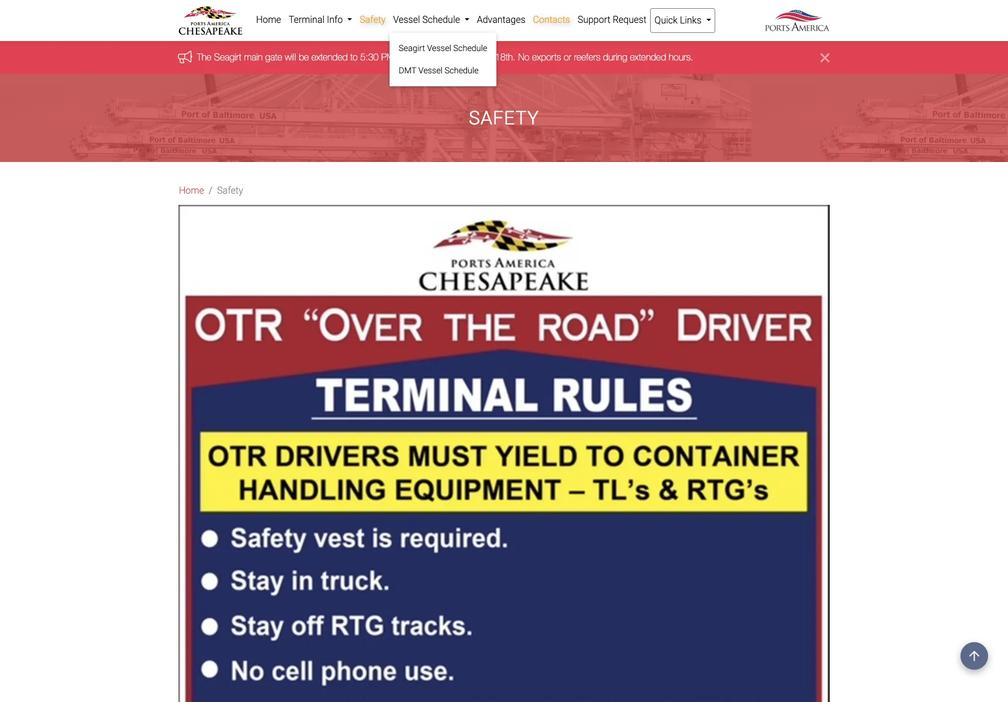 Task type: vqa. For each thing, say whether or not it's contained in the screenshot.
Import Import
no



Task type: locate. For each thing, give the bounding box(es) containing it.
extended right the during
[[631, 52, 667, 62]]

extended
[[312, 52, 348, 62], [631, 52, 667, 62]]

schedule for dmt vessel schedule
[[445, 66, 479, 76]]

1 horizontal spatial home
[[256, 14, 281, 25]]

1 vertical spatial safety
[[469, 107, 540, 129]]

schedule inside seagirt vessel schedule 'link'
[[454, 43, 488, 53]]

0 horizontal spatial home
[[179, 185, 204, 196]]

vessel inside 'link'
[[427, 43, 452, 53]]

seagirt vessel schedule
[[399, 43, 488, 53]]

support request
[[578, 14, 647, 25]]

vessel for seagirt
[[427, 43, 452, 53]]

1 horizontal spatial extended
[[631, 52, 667, 62]]

safety
[[360, 14, 386, 25], [469, 107, 540, 129], [217, 185, 243, 196]]

0 horizontal spatial home link
[[179, 184, 204, 198]]

exports
[[533, 52, 562, 62]]

schedule
[[423, 14, 460, 25], [454, 43, 488, 53], [445, 66, 479, 76]]

1 vertical spatial vessel
[[427, 43, 452, 53]]

otr driver terminal rules image
[[179, 205, 830, 702]]

0 horizontal spatial seagirt
[[215, 52, 242, 62]]

be
[[299, 52, 309, 62]]

0 vertical spatial home link
[[253, 8, 285, 32]]

main
[[245, 52, 263, 62]]

seagirt right the
[[215, 52, 242, 62]]

terminal info link
[[285, 8, 356, 32]]

home link
[[253, 8, 285, 32], [179, 184, 204, 198]]

0 vertical spatial safety
[[360, 14, 386, 25]]

vessel schedule
[[393, 14, 463, 25]]

vessel
[[393, 14, 420, 25], [427, 43, 452, 53], [419, 66, 443, 76]]

dmt vessel schedule
[[399, 66, 479, 76]]

5:30
[[361, 52, 379, 62]]

2 vertical spatial safety
[[217, 185, 243, 196]]

1 vertical spatial home link
[[179, 184, 204, 198]]

pm
[[382, 52, 395, 62]]

links
[[680, 15, 702, 26]]

dmt
[[399, 66, 417, 76]]

0 vertical spatial vessel
[[393, 14, 420, 25]]

0 horizontal spatial extended
[[312, 52, 348, 62]]

1 vertical spatial schedule
[[454, 43, 488, 53]]

0 vertical spatial schedule
[[423, 14, 460, 25]]

during
[[604, 52, 628, 62]]

seagirt up dmt
[[399, 43, 425, 53]]

quick links
[[655, 15, 704, 26]]

schedule inside vessel schedule link
[[423, 14, 460, 25]]

0 horizontal spatial safety
[[217, 185, 243, 196]]

quick
[[655, 15, 678, 26]]

1 vertical spatial home
[[179, 185, 204, 196]]

schedule inside dmt vessel schedule link
[[445, 66, 479, 76]]

home inside home link
[[256, 14, 281, 25]]

seagirt inside alert
[[215, 52, 242, 62]]

support
[[578, 14, 611, 25]]

october
[[461, 52, 493, 62]]

reefers
[[575, 52, 601, 62]]

home
[[256, 14, 281, 25], [179, 185, 204, 196]]

2 vertical spatial schedule
[[445, 66, 479, 76]]

seagirt
[[399, 43, 425, 53], [215, 52, 242, 62]]

info
[[327, 14, 343, 25]]

0 vertical spatial home
[[256, 14, 281, 25]]

2 vertical spatial vessel
[[419, 66, 443, 76]]

dmt vessel schedule link
[[394, 60, 492, 82]]

extended left "to"
[[312, 52, 348, 62]]

1 horizontal spatial home link
[[253, 8, 285, 32]]

no
[[519, 52, 530, 62]]

seagirt vessel schedule link
[[394, 38, 492, 60]]

1 horizontal spatial seagirt
[[399, 43, 425, 53]]



Task type: describe. For each thing, give the bounding box(es) containing it.
gate
[[266, 52, 283, 62]]

seagirt inside 'link'
[[399, 43, 425, 53]]

hours.
[[670, 52, 694, 62]]

advantages link
[[474, 8, 530, 32]]

contacts
[[533, 14, 571, 25]]

2 horizontal spatial safety
[[469, 107, 540, 129]]

the seagirt main gate will be extended to 5:30 pm on wednesday, october 18th.  no exports or reefers during extended hours.
[[197, 52, 694, 62]]

close image
[[822, 51, 830, 65]]

contacts link
[[530, 8, 574, 32]]

the
[[197, 52, 212, 62]]

on
[[398, 52, 407, 62]]

or
[[564, 52, 572, 62]]

to
[[351, 52, 358, 62]]

home for home link to the top
[[256, 14, 281, 25]]

home for left home link
[[179, 185, 204, 196]]

schedule for seagirt vessel schedule
[[454, 43, 488, 53]]

safety link
[[356, 8, 390, 32]]

1 horizontal spatial safety
[[360, 14, 386, 25]]

terminal info
[[289, 14, 345, 25]]

go to top image
[[961, 642, 989, 670]]

advantages
[[477, 14, 526, 25]]

vessel for dmt
[[419, 66, 443, 76]]

vessel schedule link
[[390, 8, 474, 32]]

wednesday,
[[410, 52, 459, 62]]

bullhorn image
[[179, 50, 197, 63]]

terminal
[[289, 14, 325, 25]]

the seagirt main gate will be extended to 5:30 pm on wednesday, october 18th.  no exports or reefers during extended hours. link
[[197, 52, 694, 62]]

quick links link
[[651, 8, 716, 33]]

will
[[285, 52, 297, 62]]

2 extended from the left
[[631, 52, 667, 62]]

1 extended from the left
[[312, 52, 348, 62]]

support request link
[[574, 8, 651, 32]]

the seagirt main gate will be extended to 5:30 pm on wednesday, october 18th.  no exports or reefers during extended hours. alert
[[0, 41, 1009, 74]]

18th.
[[496, 52, 516, 62]]

request
[[613, 14, 647, 25]]



